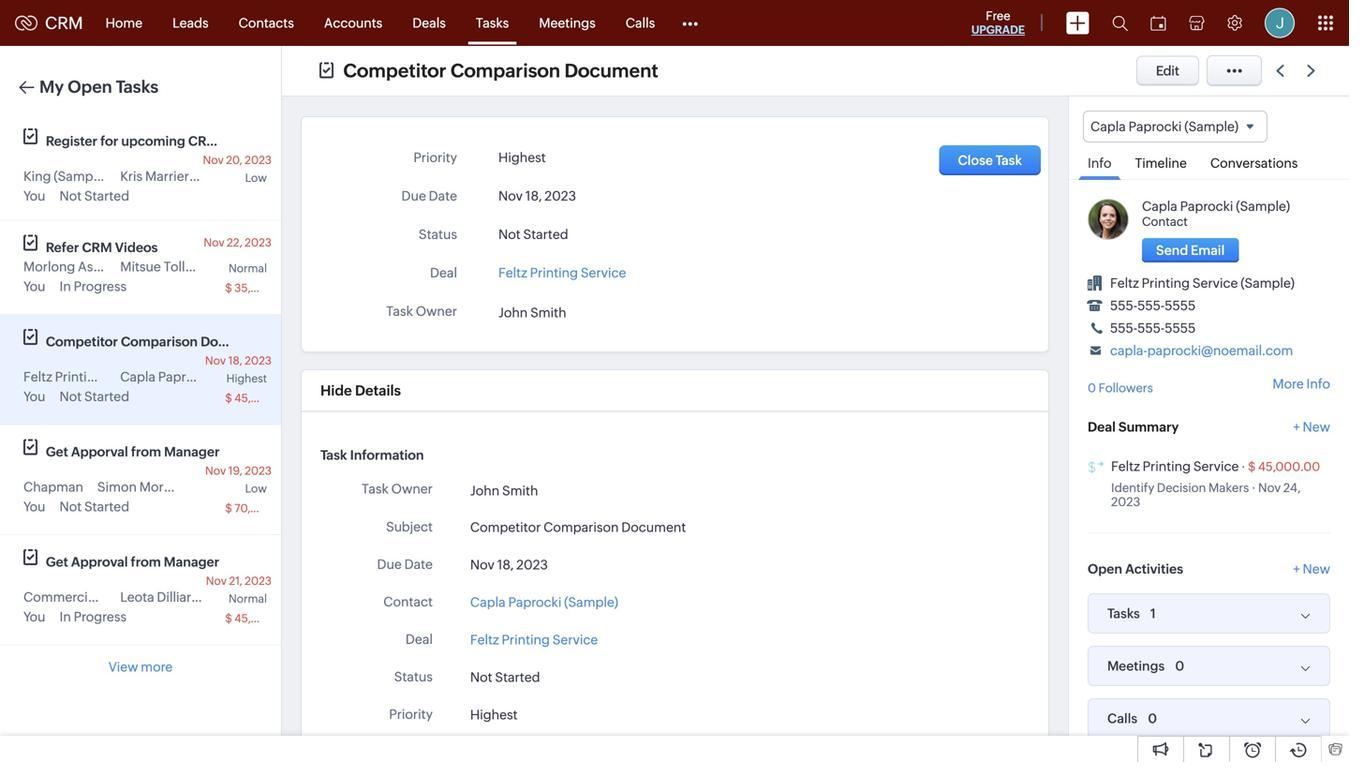 Task type: locate. For each thing, give the bounding box(es) containing it.
due
[[402, 188, 426, 203], [377, 557, 402, 572]]

date
[[429, 188, 457, 203], [404, 557, 433, 572]]

service for feltz printing service (sample) link
[[1193, 276, 1238, 291]]

· inside feltz printing service · $ 45,000.00
[[1242, 460, 1246, 474]]

marrier
[[145, 169, 189, 184]]

from
[[131, 444, 161, 459], [131, 554, 161, 569]]

1 vertical spatial document
[[201, 334, 266, 349]]

0 vertical spatial 0
[[1088, 381, 1097, 395]]

2 vertical spatial 45,000.00
[[234, 612, 292, 625]]

capla-paprocki@noemail.com link
[[1111, 343, 1294, 358]]

from inside get apporval from manager nov 19, 2023
[[131, 444, 161, 459]]

king (sample)
[[23, 169, 108, 184]]

1 vertical spatial john
[[470, 483, 500, 498]]

task owner up details
[[386, 304, 457, 319]]

0 vertical spatial in
[[59, 279, 71, 294]]

$ 45,000.00 for leota dilliard (sample)
[[225, 612, 292, 625]]

0 horizontal spatial ·
[[1242, 460, 1246, 474]]

meetings left calls link
[[539, 15, 596, 30]]

2 from from the top
[[131, 554, 161, 569]]

+ new down more info
[[1294, 420, 1331, 435]]

manager inside get apporval from manager nov 19, 2023
[[164, 444, 220, 459]]

logo image
[[15, 15, 37, 30]]

task owner
[[386, 304, 457, 319], [362, 481, 433, 496]]

0 vertical spatial in progress
[[59, 279, 127, 294]]

info left timeline
[[1088, 156, 1112, 171]]

king
[[23, 169, 51, 184]]

paprocki inside capla paprocki (sample) field
[[1129, 119, 1182, 134]]

normal up $ 35,000.00
[[229, 262, 267, 275]]

1 $ 45,000.00 from the top
[[225, 392, 292, 404]]

0 vertical spatial status
[[419, 227, 457, 242]]

low for kris marrier (sample)
[[245, 172, 267, 184]]

0 vertical spatial ·
[[1242, 460, 1246, 474]]

in progress
[[59, 279, 127, 294], [59, 609, 127, 624]]

1 vertical spatial due date
[[377, 557, 433, 572]]

in down 'morlong' at the top of page
[[59, 279, 71, 294]]

you down 'morlong' at the top of page
[[23, 279, 45, 294]]

1 new from the top
[[1303, 420, 1331, 435]]

2023
[[245, 154, 272, 166], [545, 188, 576, 203], [245, 236, 272, 249], [245, 354, 272, 367], [245, 464, 272, 477], [1112, 495, 1141, 509], [517, 557, 548, 572], [245, 575, 272, 587]]

tasks left 1
[[1108, 606, 1140, 621]]

tasks up upcoming in the top left of the page
[[116, 77, 159, 97]]

crm right logo
[[45, 13, 83, 33]]

0 horizontal spatial open
[[68, 77, 112, 97]]

· for makers
[[1252, 481, 1256, 495]]

nov inside nov 24, 2023
[[1259, 481, 1281, 495]]

$ up makers
[[1249, 460, 1256, 474]]

1 + from the top
[[1294, 420, 1301, 435]]

accounts
[[324, 15, 383, 30]]

priority
[[414, 150, 457, 165], [389, 707, 433, 722]]

leads
[[173, 15, 209, 30]]

0 vertical spatial tasks
[[476, 15, 509, 30]]

1 horizontal spatial competitor
[[343, 60, 447, 82]]

tasks right deals
[[476, 15, 509, 30]]

1 horizontal spatial contact
[[1143, 215, 1188, 229]]

·
[[1242, 460, 1246, 474], [1252, 481, 1256, 495]]

0 vertical spatial +
[[1294, 420, 1301, 435]]

paprocki@noemail.com
[[1148, 343, 1294, 358]]

capla inside capla paprocki (sample) field
[[1091, 119, 1126, 134]]

1 horizontal spatial tasks
[[476, 15, 509, 30]]

you for king (sample)
[[23, 188, 45, 203]]

leads link
[[158, 0, 224, 45]]

$ for simon morasca (sample)
[[225, 502, 232, 515]]

you for commercial press
[[23, 609, 45, 624]]

$
[[225, 282, 232, 294], [225, 392, 232, 404], [1249, 460, 1256, 474], [225, 502, 232, 515], [225, 612, 232, 625]]

1 vertical spatial capla paprocki (sample) link
[[470, 592, 619, 612]]

in progress for press
[[59, 609, 127, 624]]

task owner down the information
[[362, 481, 433, 496]]

1 vertical spatial $ 45,000.00
[[225, 612, 292, 625]]

normal down 21,
[[229, 592, 267, 605]]

1 in from the top
[[59, 279, 71, 294]]

1 vertical spatial progress
[[74, 609, 127, 624]]

create menu element
[[1055, 0, 1101, 45]]

manager inside get approval from manager nov 21, 2023
[[164, 554, 219, 569]]

$ down 21,
[[225, 612, 232, 625]]

+ new
[[1294, 420, 1331, 435], [1294, 562, 1331, 577]]

feltz printing service link
[[499, 260, 626, 280], [1112, 459, 1239, 474], [470, 630, 598, 649]]

0 vertical spatial capla paprocki (sample)
[[1091, 119, 1239, 134]]

2 normal from the top
[[229, 592, 267, 605]]

0 vertical spatial due
[[402, 188, 426, 203]]

subject
[[386, 519, 433, 534]]

capla-
[[1111, 343, 1148, 358]]

1 vertical spatial 0
[[1176, 659, 1185, 674]]

(sample)
[[1185, 119, 1239, 134], [54, 169, 108, 184], [192, 169, 246, 184], [1237, 199, 1291, 214], [208, 259, 262, 274], [1241, 276, 1295, 291], [214, 369, 268, 384], [194, 479, 248, 494], [202, 590, 256, 605], [564, 595, 619, 610]]

1 normal from the top
[[229, 262, 267, 275]]

you up chapman
[[23, 389, 45, 404]]

45,000.00 for leota dilliard (sample)
[[234, 612, 292, 625]]

1 vertical spatial comparison
[[121, 334, 198, 349]]

1 vertical spatial tasks
[[116, 77, 159, 97]]

1 horizontal spatial meetings
[[1108, 659, 1165, 674]]

$ left 35,000.00
[[225, 282, 232, 294]]

2 vertical spatial document
[[622, 520, 686, 535]]

contact
[[1143, 215, 1188, 229], [384, 594, 433, 609]]

normal
[[229, 262, 267, 275], [229, 592, 267, 605]]

crm
[[45, 13, 83, 33], [188, 134, 218, 149], [82, 240, 112, 255]]

2 get from the top
[[46, 554, 68, 569]]

5555 up capla-paprocki@noemail.com
[[1165, 321, 1196, 336]]

contact down timeline
[[1143, 215, 1188, 229]]

1 vertical spatial manager
[[164, 554, 219, 569]]

1 from from the top
[[131, 444, 161, 459]]

0 vertical spatial manager
[[164, 444, 220, 459]]

morasca
[[139, 479, 191, 494]]

2 horizontal spatial 0
[[1176, 659, 1185, 674]]

0 horizontal spatial meetings
[[539, 15, 596, 30]]

$ up 19,
[[225, 392, 232, 404]]

2 vertical spatial tasks
[[1108, 606, 1140, 621]]

feltz printing service
[[499, 265, 626, 280], [23, 369, 151, 384], [470, 632, 598, 647]]

2 in from the top
[[59, 609, 71, 624]]

1 vertical spatial ·
[[1252, 481, 1256, 495]]

1 vertical spatial in
[[59, 609, 71, 624]]

1 vertical spatial in progress
[[59, 609, 127, 624]]

45,000.00 for capla paprocki (sample)
[[234, 392, 292, 404]]

1 in progress from the top
[[59, 279, 127, 294]]

contact inside the capla paprocki (sample) contact
[[1143, 215, 1188, 229]]

close
[[958, 153, 993, 168]]

open right my
[[68, 77, 112, 97]]

$ for capla paprocki (sample)
[[225, 392, 232, 404]]

2 horizontal spatial capla paprocki (sample)
[[1091, 119, 1239, 134]]

owner
[[416, 304, 457, 319], [391, 481, 433, 496]]

2 vertical spatial comparison
[[544, 520, 619, 535]]

nov 18, 2023
[[499, 188, 576, 203], [470, 557, 548, 572]]

open
[[68, 77, 112, 97], [1088, 562, 1123, 577]]

open left the activities
[[1088, 562, 1123, 577]]

mitsue tollner (sample)
[[120, 259, 262, 274]]

2 progress from the top
[[74, 609, 127, 624]]

previous record image
[[1277, 65, 1285, 77]]

45,000.00 up the 24, at the right bottom of the page
[[1259, 460, 1321, 474]]

meetings down 1
[[1108, 659, 1165, 674]]

· right makers
[[1252, 481, 1256, 495]]

in progress down commercial press
[[59, 609, 127, 624]]

low
[[245, 172, 267, 184], [245, 482, 267, 495]]

1 vertical spatial normal
[[229, 592, 267, 605]]

low up the $ 70,000.00 at the bottom left of page
[[245, 482, 267, 495]]

close task
[[958, 153, 1023, 168]]

45,000.00 inside feltz printing service · $ 45,000.00
[[1259, 460, 1321, 474]]

1 vertical spatial + new
[[1294, 562, 1331, 577]]

1 vertical spatial highest
[[226, 372, 267, 385]]

get up chapman
[[46, 444, 68, 459]]

0 horizontal spatial contact
[[384, 594, 433, 609]]

1 get from the top
[[46, 444, 68, 459]]

0 horizontal spatial competitor
[[46, 334, 118, 349]]

1 vertical spatial due
[[377, 557, 402, 572]]

1 vertical spatial low
[[245, 482, 267, 495]]

1 vertical spatial crm
[[188, 134, 218, 149]]

you
[[23, 188, 45, 203], [23, 279, 45, 294], [23, 389, 45, 404], [23, 499, 45, 514], [23, 609, 45, 624]]

5 you from the top
[[23, 609, 45, 624]]

0 vertical spatial crm
[[45, 13, 83, 33]]

manager for morasca
[[164, 444, 220, 459]]

competitor comparison document nov 18, 2023
[[46, 334, 272, 367]]

(sample) inside field
[[1185, 119, 1239, 134]]

more
[[141, 659, 173, 674]]

2023 inside "competitor comparison document nov 18, 2023"
[[245, 354, 272, 367]]

0 vertical spatial 45,000.00
[[234, 392, 292, 404]]

1 horizontal spatial open
[[1088, 562, 1123, 577]]

1 vertical spatial nov 18, 2023
[[470, 557, 548, 572]]

0 vertical spatial from
[[131, 444, 161, 459]]

meetings inside 'link'
[[539, 15, 596, 30]]

progress for associates
[[74, 279, 127, 294]]

45,000.00
[[234, 392, 292, 404], [1259, 460, 1321, 474], [234, 612, 292, 625]]

0 for calls
[[1148, 711, 1158, 726]]

2 vertical spatial competitor
[[470, 520, 541, 535]]

2 horizontal spatial 18,
[[526, 188, 542, 203]]

crm inside register for upcoming crm webinars nov 20, 2023
[[188, 134, 218, 149]]

task left the information
[[321, 448, 347, 463]]

deal
[[430, 265, 457, 280], [1088, 420, 1116, 435], [406, 632, 433, 647]]

1 low from the top
[[245, 172, 267, 184]]

· up makers
[[1242, 460, 1246, 474]]

4 you from the top
[[23, 499, 45, 514]]

0 horizontal spatial info
[[1088, 156, 1112, 171]]

edit button
[[1137, 56, 1200, 86]]

competitor comparison document
[[343, 60, 659, 82], [470, 520, 686, 535]]

0 vertical spatial normal
[[229, 262, 267, 275]]

john smith
[[499, 305, 567, 320], [470, 483, 538, 498]]

0 vertical spatial $ 45,000.00
[[225, 392, 292, 404]]

0 vertical spatial get
[[46, 444, 68, 459]]

+ new down the 24, at the right bottom of the page
[[1294, 562, 1331, 577]]

1 horizontal spatial capla paprocki (sample)
[[470, 595, 619, 610]]

1 vertical spatial deal
[[1088, 420, 1116, 435]]

refer crm videos
[[46, 240, 158, 255]]

conversations link
[[1201, 143, 1308, 179]]

0 horizontal spatial 18,
[[228, 354, 242, 367]]

leota dilliard (sample)
[[120, 590, 256, 605]]

1 vertical spatial competitor
[[46, 334, 118, 349]]

calls
[[626, 15, 655, 30], [1108, 711, 1138, 726]]

from up leota
[[131, 554, 161, 569]]

0 vertical spatial new
[[1303, 420, 1331, 435]]

1 vertical spatial 555-555-5555
[[1111, 321, 1196, 336]]

+ down the 24, at the right bottom of the page
[[1294, 562, 1301, 577]]

my open tasks
[[39, 77, 159, 97]]

competitor
[[343, 60, 447, 82], [46, 334, 118, 349], [470, 520, 541, 535]]

(sample) inside the capla paprocki (sample) contact
[[1237, 199, 1291, 214]]

$ 45,000.00 up 19,
[[225, 392, 292, 404]]

refer
[[46, 240, 79, 255]]

in
[[59, 279, 71, 294], [59, 609, 71, 624]]

2 5555 from the top
[[1165, 321, 1196, 336]]

feltz printing service (sample) link
[[1111, 276, 1295, 291]]

get inside get approval from manager nov 21, 2023
[[46, 554, 68, 569]]

1 vertical spatial feltz printing service link
[[1112, 459, 1239, 474]]

$ for mitsue tollner (sample)
[[225, 282, 232, 294]]

0 vertical spatial highest
[[499, 150, 546, 165]]

comparison
[[451, 60, 561, 82], [121, 334, 198, 349], [544, 520, 619, 535]]

+ down more info
[[1294, 420, 1301, 435]]

progress down press at left bottom
[[74, 609, 127, 624]]

create menu image
[[1067, 12, 1090, 34]]

get up commercial at the bottom left of the page
[[46, 554, 68, 569]]

None button
[[1143, 238, 1239, 263]]

kris marrier (sample)
[[120, 169, 246, 184]]

0 vertical spatial contact
[[1143, 215, 1188, 229]]

you down chapman
[[23, 499, 45, 514]]

2 low from the top
[[245, 482, 267, 495]]

morlong
[[23, 259, 75, 274]]

timeline link
[[1126, 143, 1197, 179]]

in progress for associates
[[59, 279, 127, 294]]

you down commercial at the bottom left of the page
[[23, 609, 45, 624]]

0 vertical spatial calls
[[626, 15, 655, 30]]

45,000.00 down 21,
[[234, 612, 292, 625]]

$ 45,000.00 for capla paprocki (sample)
[[225, 392, 292, 404]]

18,
[[526, 188, 542, 203], [228, 354, 242, 367], [497, 557, 514, 572]]

crm up associates
[[82, 240, 112, 255]]

from up morasca
[[131, 444, 161, 459]]

task up details
[[386, 304, 413, 319]]

2 you from the top
[[23, 279, 45, 294]]

you down king
[[23, 188, 45, 203]]

1 horizontal spatial capla paprocki (sample) link
[[1143, 199, 1291, 214]]

identify
[[1112, 481, 1155, 495]]

not started for document
[[59, 389, 129, 404]]

john
[[499, 305, 528, 320], [470, 483, 500, 498]]

calendar image
[[1151, 15, 1167, 30]]

0 vertical spatial 5555
[[1165, 298, 1196, 313]]

2 $ 45,000.00 from the top
[[225, 612, 292, 625]]

feltz printing service for topmost feltz printing service link
[[499, 265, 626, 280]]

$ left 70,000.00 at the left
[[225, 502, 232, 515]]

new
[[1303, 420, 1331, 435], [1303, 562, 1331, 577]]

nov inside get apporval from manager nov 19, 2023
[[205, 464, 226, 477]]

contact down subject
[[384, 594, 433, 609]]

1 progress from the top
[[74, 279, 127, 294]]

status
[[419, 227, 457, 242], [394, 669, 433, 684]]

1 vertical spatial capla paprocki (sample)
[[120, 369, 268, 384]]

progress for press
[[74, 609, 127, 624]]

makers
[[1209, 481, 1250, 495]]

low down webinars
[[245, 172, 267, 184]]

35,000.00
[[234, 282, 291, 294]]

1 horizontal spatial calls
[[1108, 711, 1138, 726]]

1 you from the top
[[23, 188, 45, 203]]

in progress down morlong associates on the left
[[59, 279, 127, 294]]

from inside get approval from manager nov 21, 2023
[[131, 554, 161, 569]]

more info link
[[1273, 376, 1331, 391]]

tasks
[[476, 15, 509, 30], [116, 77, 159, 97], [1108, 606, 1140, 621]]

progress down associates
[[74, 279, 127, 294]]

manager up leota dilliard (sample)
[[164, 554, 219, 569]]

1 vertical spatial john smith
[[470, 483, 538, 498]]

2 vertical spatial crm
[[82, 240, 112, 255]]

morlong associates
[[23, 259, 143, 274]]

2 in progress from the top
[[59, 609, 127, 624]]

0 vertical spatial + new
[[1294, 420, 1331, 435]]

0 vertical spatial john
[[499, 305, 528, 320]]

70,000.00
[[234, 502, 291, 515]]

0 vertical spatial open
[[68, 77, 112, 97]]

$ 45,000.00 down 21,
[[225, 612, 292, 625]]

45,000.00 left hide at the bottom of the page
[[234, 392, 292, 404]]

0 vertical spatial due date
[[402, 188, 457, 203]]

$ inside feltz printing service · $ 45,000.00
[[1249, 460, 1256, 474]]

profile element
[[1254, 0, 1307, 45]]

manager for dilliard
[[164, 554, 219, 569]]

capla
[[1091, 119, 1126, 134], [1143, 199, 1178, 214], [120, 369, 156, 384], [470, 595, 506, 610]]

manager up simon morasca (sample)
[[164, 444, 220, 459]]

smith
[[531, 305, 567, 320], [502, 483, 538, 498]]

$ for leota dilliard (sample)
[[225, 612, 232, 625]]

2023 inside get approval from manager nov 21, 2023
[[245, 575, 272, 587]]

get apporval from manager nov 19, 2023
[[46, 444, 272, 477]]

555-555-5555
[[1111, 298, 1196, 313], [1111, 321, 1196, 336]]

0 vertical spatial task owner
[[386, 304, 457, 319]]

0 vertical spatial deal
[[430, 265, 457, 280]]

get inside get apporval from manager nov 19, 2023
[[46, 444, 68, 459]]

555-
[[1111, 298, 1138, 313], [1138, 298, 1165, 313], [1111, 321, 1138, 336], [1138, 321, 1165, 336]]

crm up kris marrier (sample)
[[188, 134, 218, 149]]

5555 down feltz printing service (sample)
[[1165, 298, 1196, 313]]

contacts link
[[224, 0, 309, 45]]

printing for feltz printing service (sample) link
[[1142, 276, 1190, 291]]

2 vertical spatial 0
[[1148, 711, 1158, 726]]

in down commercial at the bottom left of the page
[[59, 609, 71, 624]]

3 you from the top
[[23, 389, 45, 404]]

1 vertical spatial calls
[[1108, 711, 1138, 726]]

nov 22, 2023
[[204, 236, 272, 249]]

you for morlong associates
[[23, 279, 45, 294]]

info right more on the right of the page
[[1307, 376, 1331, 391]]

2 vertical spatial capla paprocki (sample)
[[470, 595, 619, 610]]

2 horizontal spatial competitor
[[470, 520, 541, 535]]



Task type: vqa. For each thing, say whether or not it's contained in the screenshot.


Task type: describe. For each thing, give the bounding box(es) containing it.
nov inside get approval from manager nov 21, 2023
[[206, 575, 227, 587]]

contacts
[[239, 15, 294, 30]]

2 vertical spatial highest
[[470, 707, 518, 722]]

search element
[[1101, 0, 1140, 46]]

in for commercial
[[59, 609, 71, 624]]

profile image
[[1265, 8, 1295, 38]]

more
[[1273, 376, 1304, 391]]

commercial press
[[23, 590, 133, 605]]

1 vertical spatial priority
[[389, 707, 433, 722]]

task right close
[[996, 153, 1023, 168]]

normal for leota dilliard (sample)
[[229, 592, 267, 605]]

Capla Paprocki (Sample) field
[[1083, 111, 1268, 143]]

0 followers
[[1088, 381, 1154, 395]]

next record image
[[1307, 65, 1320, 77]]

0 vertical spatial priority
[[414, 150, 457, 165]]

1 555-555-5555 from the top
[[1111, 298, 1196, 313]]

view
[[108, 659, 138, 674]]

leota
[[120, 590, 154, 605]]

you for chapman
[[23, 499, 45, 514]]

competitor inside "competitor comparison document nov 18, 2023"
[[46, 334, 118, 349]]

capla-paprocki@noemail.com
[[1111, 343, 1294, 358]]

commercial
[[23, 590, 98, 605]]

feltz printing service · $ 45,000.00
[[1112, 459, 1321, 474]]

0 horizontal spatial capla paprocki (sample)
[[120, 369, 268, 384]]

2 + from the top
[[1294, 562, 1301, 577]]

1 horizontal spatial 18,
[[497, 557, 514, 572]]

deals link
[[398, 0, 461, 45]]

dilliard
[[157, 590, 199, 605]]

free upgrade
[[972, 9, 1025, 36]]

upcoming
[[121, 134, 185, 149]]

tollner
[[164, 259, 205, 274]]

task information
[[321, 448, 424, 463]]

0 for meetings
[[1176, 659, 1185, 674]]

1 + new from the top
[[1294, 420, 1331, 435]]

0 horizontal spatial calls
[[626, 15, 655, 30]]

1 horizontal spatial info
[[1307, 376, 1331, 391]]

identify decision makers ·
[[1112, 481, 1256, 495]]

feltz for feltz printing service (sample) link
[[1111, 276, 1140, 291]]

upgrade
[[972, 23, 1025, 36]]

followers
[[1099, 381, 1154, 395]]

20,
[[226, 154, 242, 166]]

2 new from the top
[[1303, 562, 1331, 577]]

1 vertical spatial owner
[[391, 481, 433, 496]]

feltz printing service (sample)
[[1111, 276, 1295, 291]]

from for approval
[[131, 554, 161, 569]]

0 vertical spatial feltz printing service link
[[499, 260, 626, 280]]

capla paprocki (sample) contact
[[1143, 199, 1291, 229]]

press
[[101, 590, 133, 605]]

0 vertical spatial document
[[565, 60, 659, 82]]

mitsue
[[120, 259, 161, 274]]

in for morlong
[[59, 279, 71, 294]]

started for from
[[84, 499, 129, 514]]

nov 24, 2023
[[1112, 481, 1301, 509]]

deal summary
[[1088, 420, 1179, 435]]

tasks link
[[461, 0, 524, 45]]

$ 70,000.00
[[225, 502, 291, 515]]

simon morasca (sample)
[[97, 479, 248, 494]]

2023 inside nov 24, 2023
[[1112, 495, 1141, 509]]

not for register for upcoming crm webinars
[[59, 188, 82, 203]]

1 vertical spatial task owner
[[362, 481, 433, 496]]

normal for mitsue tollner (sample)
[[229, 262, 267, 275]]

register
[[46, 134, 97, 149]]

deals
[[413, 15, 446, 30]]

1 vertical spatial open
[[1088, 562, 1123, 577]]

0 vertical spatial comparison
[[451, 60, 561, 82]]

21,
[[229, 575, 242, 587]]

free
[[986, 9, 1011, 23]]

service for topmost feltz printing service link
[[581, 265, 626, 280]]

not for get apporval from manager
[[59, 499, 82, 514]]

service for bottommost feltz printing service link
[[553, 632, 598, 647]]

18, inside "competitor comparison document nov 18, 2023"
[[228, 354, 242, 367]]

nov inside "competitor comparison document nov 18, 2023"
[[205, 354, 226, 367]]

printing for topmost feltz printing service link
[[530, 265, 578, 280]]

0 vertical spatial john smith
[[499, 305, 567, 320]]

paprocki inside the capla paprocki (sample) contact
[[1181, 199, 1234, 214]]

nov inside register for upcoming crm webinars nov 20, 2023
[[203, 154, 224, 166]]

crm link
[[15, 13, 83, 33]]

information
[[350, 448, 424, 463]]

view more
[[108, 659, 173, 674]]

0 vertical spatial date
[[429, 188, 457, 203]]

$ 35,000.00
[[225, 282, 291, 294]]

started for document
[[84, 389, 129, 404]]

started for upcoming
[[84, 188, 129, 203]]

home
[[106, 15, 143, 30]]

0 vertical spatial owner
[[416, 304, 457, 319]]

0 vertical spatial 18,
[[526, 188, 542, 203]]

feltz printing service for bottommost feltz printing service link
[[470, 632, 598, 647]]

hide
[[321, 382, 352, 399]]

calls link
[[611, 0, 670, 45]]

0 vertical spatial competitor
[[343, 60, 447, 82]]

not started for upcoming
[[59, 188, 129, 203]]

0 horizontal spatial 0
[[1088, 381, 1097, 395]]

decision
[[1157, 481, 1207, 495]]

summary
[[1119, 420, 1179, 435]]

timeline
[[1135, 156, 1187, 171]]

close task link
[[940, 145, 1041, 175]]

1 vertical spatial smith
[[502, 483, 538, 498]]

not started for from
[[59, 499, 129, 514]]

hide details link
[[321, 382, 401, 399]]

kris
[[120, 169, 143, 184]]

chapman
[[23, 479, 83, 494]]

my
[[39, 77, 64, 97]]

0 vertical spatial competitor comparison document
[[343, 60, 659, 82]]

2 555-555-5555 from the top
[[1111, 321, 1196, 336]]

feltz for topmost feltz printing service link
[[499, 265, 527, 280]]

2 vertical spatial feltz printing service link
[[470, 630, 598, 649]]

0 vertical spatial smith
[[531, 305, 567, 320]]

webinars
[[221, 134, 280, 149]]

2023 inside register for upcoming crm webinars nov 20, 2023
[[245, 154, 272, 166]]

2 + new from the top
[[1294, 562, 1331, 577]]

0 horizontal spatial capla paprocki (sample) link
[[470, 592, 619, 612]]

+ new link
[[1294, 420, 1331, 444]]

register for upcoming crm webinars nov 20, 2023
[[46, 134, 280, 166]]

1 vertical spatial status
[[394, 669, 433, 684]]

meetings link
[[524, 0, 611, 45]]

info link
[[1079, 143, 1121, 180]]

get approval from manager nov 21, 2023
[[46, 554, 272, 587]]

1 vertical spatial feltz printing service
[[23, 369, 151, 384]]

1
[[1151, 606, 1156, 621]]

0 horizontal spatial tasks
[[116, 77, 159, 97]]

document inside "competitor comparison document nov 18, 2023"
[[201, 334, 266, 349]]

22,
[[227, 236, 242, 249]]

24,
[[1284, 481, 1301, 495]]

capla paprocki (sample) inside field
[[1091, 119, 1239, 134]]

edit
[[1157, 63, 1180, 78]]

associates
[[78, 259, 143, 274]]

1 vertical spatial meetings
[[1108, 659, 1165, 674]]

low for simon morasca (sample)
[[245, 482, 267, 495]]

1 vertical spatial date
[[404, 557, 433, 572]]

1 5555 from the top
[[1165, 298, 1196, 313]]

19,
[[228, 464, 242, 477]]

feltz for bottommost feltz printing service link
[[470, 632, 499, 647]]

home link
[[91, 0, 158, 45]]

simon
[[97, 479, 137, 494]]

· for service
[[1242, 460, 1246, 474]]

deal for topmost feltz printing service link
[[430, 265, 457, 280]]

for
[[100, 134, 118, 149]]

capla inside capla paprocki (sample) link
[[470, 595, 506, 610]]

approval
[[71, 554, 128, 569]]

videos
[[115, 240, 158, 255]]

printing for bottommost feltz printing service link
[[502, 632, 550, 647]]

activities
[[1126, 562, 1184, 577]]

search image
[[1113, 15, 1128, 31]]

task down task information
[[362, 481, 389, 496]]

comparison inside "competitor comparison document nov 18, 2023"
[[121, 334, 198, 349]]

more info
[[1273, 376, 1331, 391]]

capla inside the capla paprocki (sample) contact
[[1143, 199, 1178, 214]]

hide details
[[321, 382, 401, 399]]

accounts link
[[309, 0, 398, 45]]

deal for bottommost feltz printing service link
[[406, 632, 433, 647]]

not for competitor comparison document
[[59, 389, 82, 404]]

get for get apporval from manager
[[46, 444, 68, 459]]

you for feltz printing service
[[23, 389, 45, 404]]

0 vertical spatial capla paprocki (sample) link
[[1143, 199, 1291, 214]]

from for apporval
[[131, 444, 161, 459]]

1 vertical spatial contact
[[384, 594, 433, 609]]

details
[[355, 382, 401, 399]]

2023 inside get apporval from manager nov 19, 2023
[[245, 464, 272, 477]]

get for get approval from manager
[[46, 554, 68, 569]]

Other Modules field
[[670, 8, 711, 38]]

apporval
[[71, 444, 128, 459]]

open activities
[[1088, 562, 1184, 577]]

2 horizontal spatial tasks
[[1108, 606, 1140, 621]]

1 vertical spatial competitor comparison document
[[470, 520, 686, 535]]

0 vertical spatial nov 18, 2023
[[499, 188, 576, 203]]

conversations
[[1211, 156, 1299, 171]]



